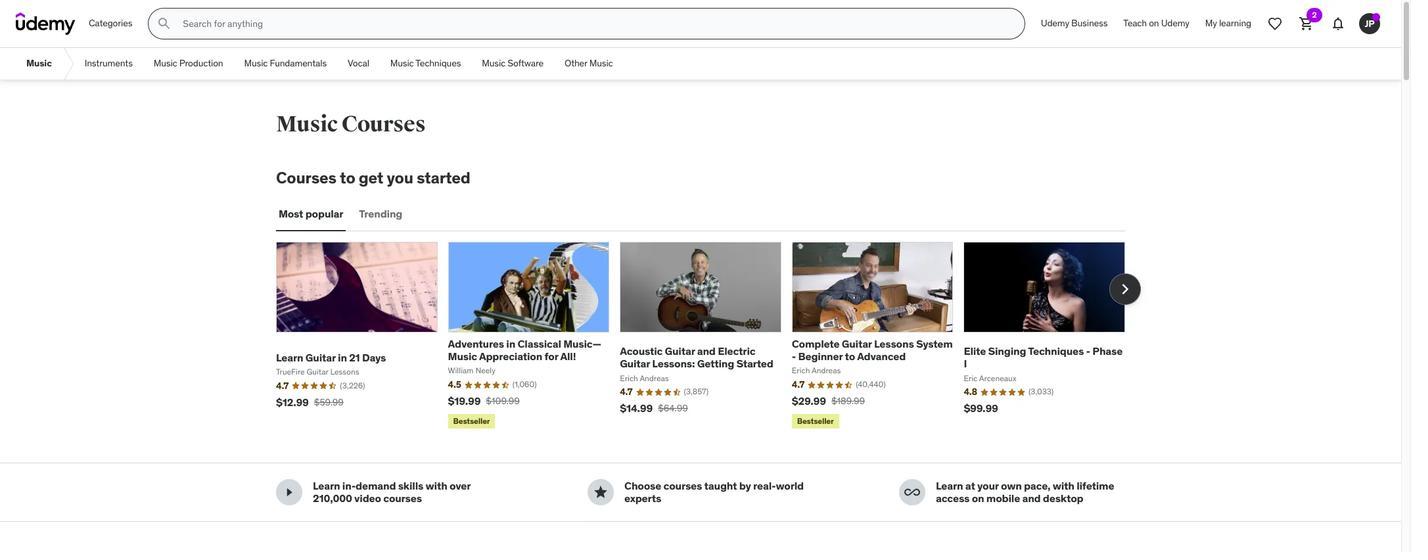 Task type: describe. For each thing, give the bounding box(es) containing it.
trending button
[[356, 198, 405, 230]]

choose courses taught by real-world experts
[[624, 479, 804, 505]]

1 udemy from the left
[[1041, 17, 1069, 29]]

elite singing techniques - phase i link
[[964, 344, 1123, 370]]

music software link
[[471, 48, 554, 80]]

music fundamentals
[[244, 57, 327, 69]]

teach
[[1123, 17, 1147, 29]]

advanced
[[857, 350, 906, 363]]

electric
[[718, 344, 755, 358]]

production
[[179, 57, 223, 69]]

in-
[[342, 479, 356, 492]]

music fundamentals link
[[234, 48, 337, 80]]

your
[[977, 479, 999, 492]]

medium image for learn at your own pace, with lifetime access on mobile and desktop
[[904, 485, 920, 500]]

pace,
[[1024, 479, 1051, 492]]

acoustic
[[620, 344, 663, 358]]

get
[[359, 168, 383, 188]]

fundamentals
[[270, 57, 327, 69]]

instruments link
[[74, 48, 143, 80]]

music inside adventures in classical music— music appreciation for all!
[[448, 350, 477, 363]]

udemy business
[[1041, 17, 1108, 29]]

taught
[[704, 479, 737, 492]]

acoustic guitar and electric guitar lessons: getting started
[[620, 344, 773, 370]]

my learning
[[1205, 17, 1251, 29]]

software
[[508, 57, 544, 69]]

shopping cart with 2 items image
[[1299, 16, 1314, 32]]

and inside acoustic guitar and electric guitar lessons: getting started
[[697, 344, 716, 358]]

2 link
[[1291, 8, 1322, 39]]

my learning link
[[1197, 8, 1259, 39]]

learn for learn in-demand skills with over 210,000 video courses
[[313, 479, 340, 492]]

complete guitar lessons system - beginner to advanced link
[[792, 337, 953, 363]]

trending
[[359, 207, 402, 220]]

complete guitar lessons system - beginner to advanced
[[792, 337, 953, 363]]

phase
[[1093, 344, 1123, 358]]

carousel element
[[276, 242, 1141, 431]]

210,000
[[313, 492, 352, 505]]

mobile
[[986, 492, 1020, 505]]

desktop
[[1043, 492, 1083, 505]]

most
[[279, 207, 303, 220]]

for
[[545, 350, 558, 363]]

medium image for learn in-demand skills with over 210,000 video courses
[[281, 485, 297, 500]]

on inside learn at your own pace, with lifetime access on mobile and desktop
[[972, 492, 984, 505]]

guitar left lessons:
[[620, 357, 650, 370]]

appreciation
[[479, 350, 542, 363]]

adventures in classical music— music appreciation for all! link
[[448, 337, 601, 363]]

21
[[349, 351, 360, 364]]

techniques inside elite singing techniques - phase i
[[1028, 344, 1084, 358]]

music right "other"
[[589, 57, 613, 69]]

demand
[[356, 479, 396, 492]]

1 vertical spatial courses
[[276, 168, 336, 188]]

classical
[[518, 337, 561, 350]]

learn guitar in 21 days
[[276, 351, 386, 364]]

lifetime
[[1077, 479, 1114, 492]]

access
[[936, 492, 970, 505]]

courses to get you started
[[276, 168, 470, 188]]

music for music courses
[[276, 110, 338, 138]]

video
[[354, 492, 381, 505]]

popular
[[305, 207, 343, 220]]

singing
[[988, 344, 1026, 358]]

other music
[[565, 57, 613, 69]]

0 horizontal spatial techniques
[[416, 57, 461, 69]]

instruments
[[85, 57, 133, 69]]

0 horizontal spatial to
[[340, 168, 355, 188]]

jp
[[1365, 17, 1375, 29]]

started
[[736, 357, 773, 370]]

music techniques link
[[380, 48, 471, 80]]

udemy image
[[16, 12, 76, 35]]

learn in-demand skills with over 210,000 video courses
[[313, 479, 470, 505]]

learn at your own pace, with lifetime access on mobile and desktop
[[936, 479, 1114, 505]]

music—
[[563, 337, 601, 350]]

days
[[362, 351, 386, 364]]

adventures in classical music— music appreciation for all!
[[448, 337, 601, 363]]

1 horizontal spatial courses
[[342, 110, 426, 138]]

complete
[[792, 337, 840, 350]]

medium image for choose courses taught by real-world experts
[[593, 485, 609, 500]]

real-
[[753, 479, 776, 492]]

adventures
[[448, 337, 504, 350]]

started
[[417, 168, 470, 188]]

experts
[[624, 492, 661, 505]]



Task type: locate. For each thing, give the bounding box(es) containing it.
learn guitar in 21 days link
[[276, 351, 386, 364]]

beginner
[[798, 350, 843, 363]]

you have alerts image
[[1372, 13, 1380, 21]]

- inside elite singing techniques - phase i
[[1086, 344, 1090, 358]]

1 horizontal spatial udemy
[[1161, 17, 1189, 29]]

1 medium image from the left
[[281, 485, 297, 500]]

0 horizontal spatial and
[[697, 344, 716, 358]]

guitar left 21
[[306, 351, 336, 364]]

1 horizontal spatial to
[[845, 350, 855, 363]]

music production link
[[143, 48, 234, 80]]

1 vertical spatial in
[[338, 351, 347, 364]]

music left arrow pointing to subcategory menu links 'icon'
[[26, 57, 52, 69]]

all!
[[560, 350, 576, 363]]

2 horizontal spatial learn
[[936, 479, 963, 492]]

own
[[1001, 479, 1022, 492]]

business
[[1071, 17, 1108, 29]]

2 with from the left
[[1053, 479, 1074, 492]]

in left 21
[[338, 351, 347, 364]]

1 horizontal spatial medium image
[[593, 485, 609, 500]]

and left electric
[[697, 344, 716, 358]]

categories button
[[81, 8, 140, 39]]

0 vertical spatial on
[[1149, 17, 1159, 29]]

guitar
[[842, 337, 872, 350], [665, 344, 695, 358], [306, 351, 336, 364], [620, 357, 650, 370]]

music techniques
[[390, 57, 461, 69]]

medium image
[[281, 485, 297, 500], [593, 485, 609, 500], [904, 485, 920, 500]]

2
[[1312, 10, 1317, 20]]

courses up courses to get you started
[[342, 110, 426, 138]]

- inside complete guitar lessons system - beginner to advanced
[[792, 350, 796, 363]]

other
[[565, 57, 587, 69]]

teach on udemy link
[[1116, 8, 1197, 39]]

0 vertical spatial in
[[506, 337, 515, 350]]

guitar left lessons
[[842, 337, 872, 350]]

0 vertical spatial to
[[340, 168, 355, 188]]

learn left in-
[[313, 479, 340, 492]]

1 horizontal spatial and
[[1022, 492, 1041, 505]]

music for music techniques
[[390, 57, 414, 69]]

0 horizontal spatial in
[[338, 351, 347, 364]]

submit search image
[[157, 16, 172, 32]]

vocal
[[348, 57, 369, 69]]

0 horizontal spatial -
[[792, 350, 796, 363]]

you
[[387, 168, 413, 188]]

0 horizontal spatial on
[[972, 492, 984, 505]]

music for music
[[26, 57, 52, 69]]

learn inside learn at your own pace, with lifetime access on mobile and desktop
[[936, 479, 963, 492]]

Search for anything text field
[[180, 12, 1009, 35]]

0 vertical spatial techniques
[[416, 57, 461, 69]]

music left appreciation
[[448, 350, 477, 363]]

choose
[[624, 479, 661, 492]]

guitar inside complete guitar lessons system - beginner to advanced
[[842, 337, 872, 350]]

music for music production
[[154, 57, 177, 69]]

elite singing techniques - phase i
[[964, 344, 1123, 370]]

1 horizontal spatial learn
[[313, 479, 340, 492]]

music right the vocal
[[390, 57, 414, 69]]

with left over
[[426, 479, 447, 492]]

lessons
[[874, 337, 914, 350]]

with inside learn at your own pace, with lifetime access on mobile and desktop
[[1053, 479, 1074, 492]]

udemy left my
[[1161, 17, 1189, 29]]

and
[[697, 344, 716, 358], [1022, 492, 1041, 505]]

1 horizontal spatial with
[[1053, 479, 1074, 492]]

music software
[[482, 57, 544, 69]]

teach on udemy
[[1123, 17, 1189, 29]]

learn for learn at your own pace, with lifetime access on mobile and desktop
[[936, 479, 963, 492]]

learn left 21
[[276, 351, 303, 364]]

0 horizontal spatial courses
[[276, 168, 336, 188]]

1 with from the left
[[426, 479, 447, 492]]

music left production at left top
[[154, 57, 177, 69]]

-
[[1086, 344, 1090, 358], [792, 350, 796, 363]]

medium image left 210,000
[[281, 485, 297, 500]]

by
[[739, 479, 751, 492]]

on left mobile
[[972, 492, 984, 505]]

music for music fundamentals
[[244, 57, 268, 69]]

to inside complete guitar lessons system - beginner to advanced
[[845, 350, 855, 363]]

2 medium image from the left
[[593, 485, 609, 500]]

0 horizontal spatial udemy
[[1041, 17, 1069, 29]]

0 horizontal spatial courses
[[383, 492, 422, 505]]

courses left the taught
[[663, 479, 702, 492]]

courses inside choose courses taught by real-world experts
[[663, 479, 702, 492]]

1 vertical spatial on
[[972, 492, 984, 505]]

at
[[965, 479, 975, 492]]

and inside learn at your own pace, with lifetime access on mobile and desktop
[[1022, 492, 1041, 505]]

on
[[1149, 17, 1159, 29], [972, 492, 984, 505]]

learn
[[276, 351, 303, 364], [313, 479, 340, 492], [936, 479, 963, 492]]

most popular
[[279, 207, 343, 220]]

acoustic guitar and electric guitar lessons: getting started link
[[620, 344, 773, 370]]

1 horizontal spatial courses
[[663, 479, 702, 492]]

courses up most popular
[[276, 168, 336, 188]]

1 horizontal spatial in
[[506, 337, 515, 350]]

courses
[[342, 110, 426, 138], [276, 168, 336, 188]]

1 horizontal spatial techniques
[[1028, 344, 1084, 358]]

guitar left the getting
[[665, 344, 695, 358]]

courses right "video"
[[383, 492, 422, 505]]

with inside learn in-demand skills with over 210,000 video courses
[[426, 479, 447, 492]]

1 vertical spatial to
[[845, 350, 855, 363]]

over
[[450, 479, 470, 492]]

udemy business link
[[1033, 8, 1116, 39]]

in inside adventures in classical music— music appreciation for all!
[[506, 337, 515, 350]]

my
[[1205, 17, 1217, 29]]

music production
[[154, 57, 223, 69]]

to
[[340, 168, 355, 188], [845, 350, 855, 363]]

2 udemy from the left
[[1161, 17, 1189, 29]]

medium image left 'experts'
[[593, 485, 609, 500]]

0 horizontal spatial medium image
[[281, 485, 297, 500]]

wishlist image
[[1267, 16, 1283, 32]]

- left beginner
[[792, 350, 796, 363]]

0 horizontal spatial with
[[426, 479, 447, 492]]

arrow pointing to subcategory menu links image
[[62, 48, 74, 80]]

with right pace,
[[1053, 479, 1074, 492]]

udemy
[[1041, 17, 1069, 29], [1161, 17, 1189, 29]]

music left fundamentals
[[244, 57, 268, 69]]

2 horizontal spatial medium image
[[904, 485, 920, 500]]

lessons:
[[652, 357, 695, 370]]

learn left at at the right of the page
[[936, 479, 963, 492]]

- left phase
[[1086, 344, 1090, 358]]

music
[[26, 57, 52, 69], [154, 57, 177, 69], [244, 57, 268, 69], [390, 57, 414, 69], [482, 57, 505, 69], [589, 57, 613, 69], [276, 110, 338, 138], [448, 350, 477, 363]]

0 vertical spatial courses
[[342, 110, 426, 138]]

techniques
[[416, 57, 461, 69], [1028, 344, 1084, 358]]

guitar for acoustic
[[665, 344, 695, 358]]

with
[[426, 479, 447, 492], [1053, 479, 1074, 492]]

medium image left access at the bottom
[[904, 485, 920, 500]]

other music link
[[554, 48, 623, 80]]

getting
[[697, 357, 734, 370]]

music left software
[[482, 57, 505, 69]]

jp link
[[1354, 8, 1385, 39]]

1 vertical spatial techniques
[[1028, 344, 1084, 358]]

on right teach at the top right of page
[[1149, 17, 1159, 29]]

and right own
[[1022, 492, 1041, 505]]

in left classical
[[506, 337, 515, 350]]

most popular button
[[276, 198, 346, 230]]

world
[[776, 479, 804, 492]]

3 medium image from the left
[[904, 485, 920, 500]]

0 horizontal spatial learn
[[276, 351, 303, 364]]

music down fundamentals
[[276, 110, 338, 138]]

music courses
[[276, 110, 426, 138]]

learn inside carousel element
[[276, 351, 303, 364]]

1 horizontal spatial -
[[1086, 344, 1090, 358]]

guitar for complete
[[842, 337, 872, 350]]

to right beginner
[[845, 350, 855, 363]]

skills
[[398, 479, 423, 492]]

in
[[506, 337, 515, 350], [338, 351, 347, 364]]

notifications image
[[1330, 16, 1346, 32]]

music link
[[16, 48, 62, 80]]

elite
[[964, 344, 986, 358]]

categories
[[89, 17, 132, 29]]

next image
[[1115, 279, 1136, 300]]

learn inside learn in-demand skills with over 210,000 video courses
[[313, 479, 340, 492]]

0 vertical spatial and
[[697, 344, 716, 358]]

music for music software
[[482, 57, 505, 69]]

1 horizontal spatial on
[[1149, 17, 1159, 29]]

vocal link
[[337, 48, 380, 80]]

learn for learn guitar in 21 days
[[276, 351, 303, 364]]

system
[[916, 337, 953, 350]]

courses inside learn in-demand skills with over 210,000 video courses
[[383, 492, 422, 505]]

to left get
[[340, 168, 355, 188]]

learning
[[1219, 17, 1251, 29]]

guitar for learn
[[306, 351, 336, 364]]

udemy left the business
[[1041, 17, 1069, 29]]

1 vertical spatial and
[[1022, 492, 1041, 505]]



Task type: vqa. For each thing, say whether or not it's contained in the screenshot.
View More Customer Stories
no



